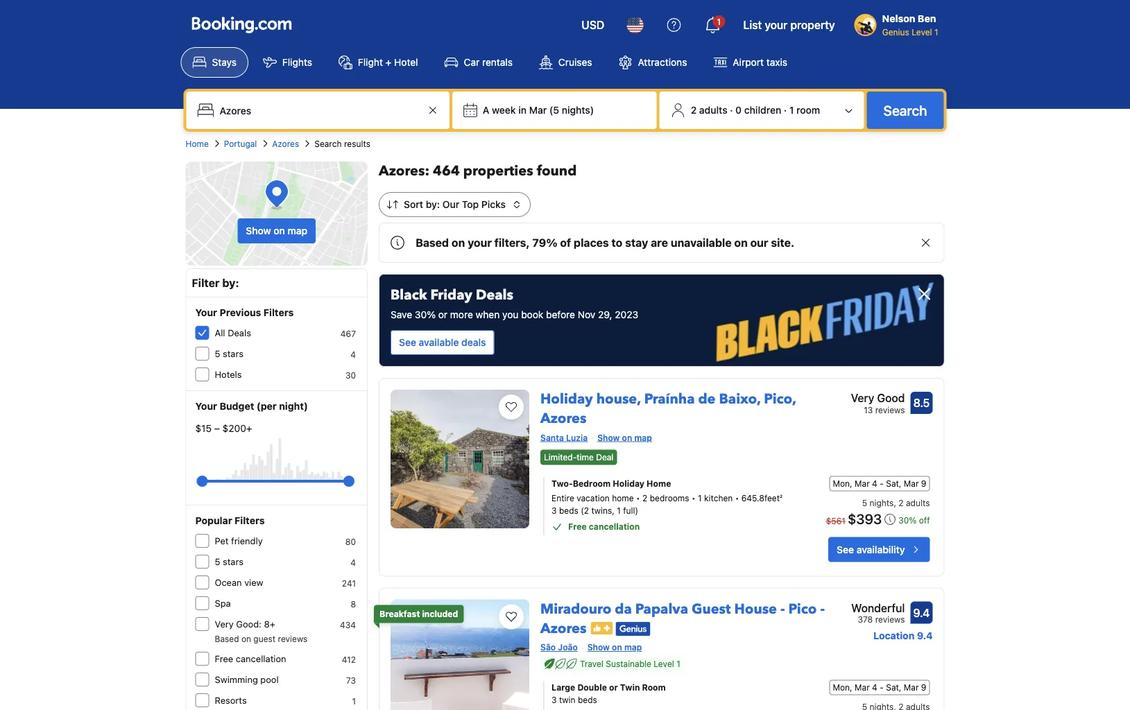 Task type: vqa. For each thing, say whether or not it's contained in the screenshot.
'Portugal' in the top of the page
yes



Task type: locate. For each thing, give the bounding box(es) containing it.
sort
[[404, 199, 423, 210]]

0 horizontal spatial based
[[215, 634, 239, 644]]

very for good
[[851, 392, 875, 405]]

1 horizontal spatial •
[[692, 494, 696, 504]]

included
[[422, 610, 458, 619]]

azores inside holiday house, praínha de baixo, pico, azores
[[541, 409, 587, 429]]

1 vertical spatial 5 stars
[[215, 557, 244, 567]]

deals inside the black friday deals save 30% or more when you book before nov 29, 2023
[[476, 286, 514, 305]]

by: left "our"
[[426, 199, 440, 210]]

4 up the 30
[[351, 350, 356, 359]]

mar down 378
[[855, 683, 870, 693]]

1 horizontal spatial free
[[568, 522, 587, 532]]

0 horizontal spatial 2
[[643, 494, 648, 504]]

0 vertical spatial cancellation
[[589, 522, 640, 532]]

limited-time deal
[[544, 453, 614, 462]]

holiday up home
[[613, 479, 645, 489]]

1 horizontal spatial adults
[[906, 499, 930, 508]]

flight + hotel
[[358, 57, 418, 68]]

2 mon, from the top
[[833, 683, 853, 693]]

swimming pool
[[215, 675, 279, 685]]

9 down location 9.4
[[922, 683, 927, 693]]

see inside see availability 'link'
[[837, 544, 854, 555]]

show on map for são joão
[[588, 643, 642, 653]]

this property is part of our preferred plus program. it's committed to providing outstanding service and excellent value. it'll pay us a higher commission if you make a booking. image
[[591, 622, 613, 635]]

1 vertical spatial based
[[215, 634, 239, 644]]

beds down the double
[[578, 696, 597, 705]]

luzia
[[566, 433, 588, 443]]

on inside button
[[274, 225, 285, 237]]

4 down "location"
[[872, 683, 878, 693]]

1 vertical spatial 3
[[552, 696, 557, 705]]

1
[[717, 17, 721, 26], [935, 27, 939, 37], [790, 104, 794, 116], [698, 494, 702, 504], [617, 506, 621, 516], [677, 660, 681, 669], [352, 697, 356, 706]]

results
[[344, 139, 371, 149]]

reviews for good
[[876, 405, 905, 415]]

map for são joão
[[625, 643, 642, 653]]

holiday up santa luzia
[[541, 390, 593, 409]]

2 horizontal spatial •
[[735, 494, 739, 504]]

very up 13
[[851, 392, 875, 405]]

1 9 from the top
[[922, 479, 927, 489]]

sat, for large double or twin room
[[886, 683, 902, 693]]

1 vertical spatial very
[[215, 619, 234, 630]]

0 horizontal spatial free
[[215, 654, 233, 665]]

· right children
[[784, 104, 787, 116]]

9.4 down scored 9.4 element
[[917, 630, 933, 641]]

reviews down the good
[[876, 405, 905, 415]]

1 vertical spatial free
[[215, 654, 233, 665]]

0 horizontal spatial ·
[[730, 104, 733, 116]]

mon, mar 4 - sat, mar 9 up the "nights"
[[833, 479, 927, 489]]

1 5 stars from the top
[[215, 349, 244, 359]]

mon, for two-bedroom holiday home
[[833, 479, 853, 489]]

0 vertical spatial 3
[[552, 506, 557, 516]]

home
[[186, 139, 209, 149], [647, 479, 671, 489]]

1 • from the left
[[636, 494, 640, 504]]

by: right 'filter'
[[222, 277, 239, 290]]

0 vertical spatial show on map
[[246, 225, 308, 237]]

0 vertical spatial search
[[884, 102, 928, 118]]

0 vertical spatial level
[[912, 27, 932, 37]]

0 vertical spatial holiday
[[541, 390, 593, 409]]

nelson
[[883, 13, 916, 24]]

wonderful element
[[852, 600, 905, 616]]

0 horizontal spatial cancellation
[[236, 654, 286, 665]]

your inside list your property link
[[765, 18, 788, 32]]

holiday inside holiday house, praínha de baixo, pico, azores
[[541, 390, 593, 409]]

5 stars
[[215, 349, 244, 359], [215, 557, 244, 567]]

home left portugal link
[[186, 139, 209, 149]]

search results updated. azores: 464 properties found. applied filters: all deals. element
[[379, 162, 945, 181]]

1 vertical spatial level
[[654, 660, 674, 669]]

1 horizontal spatial holiday
[[613, 479, 645, 489]]

very good: 8+
[[215, 619, 275, 630]]

large double or twin room 3 twin beds
[[552, 683, 666, 705]]

1 vertical spatial stars
[[223, 557, 244, 567]]

deals up when
[[476, 286, 514, 305]]

1 3 from the top
[[552, 506, 557, 516]]

2 vertical spatial show on map
[[588, 643, 642, 653]]

home up bedrooms
[[647, 479, 671, 489]]

0 vertical spatial reviews
[[876, 405, 905, 415]]

azores up joão
[[541, 619, 587, 638]]

pico
[[789, 600, 817, 619]]

see down $561
[[837, 544, 854, 555]]

2 sat, from the top
[[886, 683, 902, 693]]

2 mon, mar 4 - sat, mar 9 from the top
[[833, 683, 927, 693]]

0 vertical spatial 5 stars
[[215, 349, 244, 359]]

free cancellation up swimming pool
[[215, 654, 286, 665]]

home link
[[186, 137, 209, 150]]

cancellation down based on guest reviews
[[236, 654, 286, 665]]

see down save
[[399, 337, 416, 348]]

azores up santa luzia
[[541, 409, 587, 429]]

deals
[[476, 286, 514, 305], [228, 328, 251, 338]]

your left filters,
[[468, 236, 492, 249]]

0 vertical spatial map
[[288, 225, 308, 237]]

• up the full)
[[636, 494, 640, 504]]

reviews for on
[[278, 634, 308, 644]]

mon, mar 4 - sat, mar 9 for two-bedroom holiday home
[[833, 479, 927, 489]]

2 5 stars from the top
[[215, 557, 244, 567]]

very inside the very good 13 reviews
[[851, 392, 875, 405]]

1 horizontal spatial home
[[647, 479, 671, 489]]

search
[[884, 102, 928, 118], [315, 139, 342, 149]]

1 vertical spatial show
[[598, 433, 620, 443]]

mon, for large double or twin room
[[833, 683, 853, 693]]

5 up $393
[[862, 499, 868, 508]]

9 up the 5 nights , 2 adults
[[922, 479, 927, 489]]

são
[[541, 643, 556, 653]]

adults left 0
[[699, 104, 728, 116]]

1 mon, from the top
[[833, 479, 853, 489]]

• right kitchen
[[735, 494, 739, 504]]

0 horizontal spatial your
[[468, 236, 492, 249]]

$15 – $200+
[[195, 423, 252, 434]]

mar up the "nights"
[[855, 479, 870, 489]]

a week in mar (5 nights) button
[[477, 98, 600, 123]]

or inside large double or twin room 3 twin beds
[[609, 683, 618, 693]]

based down "our"
[[416, 236, 449, 249]]

30
[[346, 371, 356, 380]]

mar right in
[[529, 104, 547, 116]]

2 right ,
[[899, 499, 904, 508]]

1 vertical spatial search
[[315, 139, 342, 149]]

1 horizontal spatial 30%
[[899, 516, 917, 525]]

when
[[476, 309, 500, 321]]

two-
[[552, 479, 573, 489]]

1 vertical spatial your
[[468, 236, 492, 249]]

search inside button
[[884, 102, 928, 118]]

reviews inside "wonderful 378 reviews"
[[876, 615, 905, 625]]

30% left off
[[899, 516, 917, 525]]

0 horizontal spatial or
[[438, 309, 448, 321]]

1 vertical spatial 30%
[[899, 516, 917, 525]]

your up $15
[[195, 401, 217, 412]]

1 horizontal spatial see
[[837, 544, 854, 555]]

places
[[574, 236, 609, 249]]

1 vertical spatial beds
[[578, 696, 597, 705]]

1 vertical spatial show on map
[[598, 433, 652, 443]]

based on your filters, 79% of places to stay are unavailable on our site.
[[416, 236, 795, 249]]

mon, mar 4 - sat, mar 9 down "location"
[[833, 683, 927, 693]]

0 horizontal spatial search
[[315, 139, 342, 149]]

cruises
[[559, 57, 592, 68]]

1 down ben
[[935, 27, 939, 37]]

level down ben
[[912, 27, 932, 37]]

2 inside button
[[691, 104, 697, 116]]

0 vertical spatial 9
[[922, 479, 927, 489]]

1 down 73
[[352, 697, 356, 706]]

1 vertical spatial map
[[635, 433, 652, 443]]

your account menu nelson ben genius level 1 element
[[855, 6, 944, 38]]

0 vertical spatial free
[[568, 522, 587, 532]]

filters up the friendly
[[235, 515, 265, 527]]

$393
[[848, 511, 882, 527]]

breakfast
[[380, 610, 420, 619]]

flights link
[[251, 47, 324, 78]]

double
[[578, 683, 607, 693]]

filters right previous
[[264, 307, 294, 319]]

based down the very good: 8+
[[215, 634, 239, 644]]

1 vertical spatial by:
[[222, 277, 239, 290]]

0 vertical spatial mon,
[[833, 479, 853, 489]]

0 horizontal spatial holiday
[[541, 390, 593, 409]]

1 sat, from the top
[[886, 479, 902, 489]]

based on guest reviews
[[215, 634, 308, 644]]

show for santa luzia
[[598, 433, 620, 443]]

de
[[698, 390, 716, 409]]

free cancellation down twins,
[[568, 522, 640, 532]]

30%
[[415, 309, 436, 321], [899, 516, 917, 525]]

level up large double or twin room link
[[654, 660, 674, 669]]

miradouro
[[541, 600, 612, 619]]

1 up large double or twin room link
[[677, 660, 681, 669]]

deals right all at left
[[228, 328, 251, 338]]

0 horizontal spatial very
[[215, 619, 234, 630]]

or left twin
[[609, 683, 618, 693]]

genius discounts available at this property. image
[[616, 622, 651, 636], [616, 622, 651, 636]]

baixo,
[[719, 390, 761, 409]]

our
[[443, 199, 460, 210]]

black friday deals image
[[380, 275, 944, 366]]

adults up 30% off
[[906, 499, 930, 508]]

0 vertical spatial mon, mar 4 - sat, mar 9
[[833, 479, 927, 489]]

previous
[[220, 307, 261, 319]]

your for your budget (per night)
[[195, 401, 217, 412]]

0 vertical spatial show
[[246, 225, 271, 237]]

cancellation
[[589, 522, 640, 532], [236, 654, 286, 665]]

$561
[[826, 517, 846, 526]]

map for santa luzia
[[635, 433, 652, 443]]

deal
[[596, 453, 614, 462]]

0 vertical spatial beds
[[559, 506, 579, 516]]

1 horizontal spatial based
[[416, 236, 449, 249]]

1 vertical spatial home
[[647, 479, 671, 489]]

azores right portugal link
[[272, 139, 299, 149]]

1 vertical spatial 9
[[922, 683, 927, 693]]

30% right save
[[415, 309, 436, 321]]

1 left the full)
[[617, 506, 621, 516]]

1 vertical spatial azores
[[541, 409, 587, 429]]

2 vertical spatial show
[[588, 643, 610, 653]]

5 stars up ocean
[[215, 557, 244, 567]]

- left pico
[[781, 600, 785, 619]]

location 9.4
[[874, 630, 933, 641]]

9.4
[[914, 606, 930, 620], [917, 630, 933, 641]]

free
[[568, 522, 587, 532], [215, 654, 233, 665]]

based for based on your filters, 79% of places to stay are unavailable on our site.
[[416, 236, 449, 249]]

reviews up "location"
[[876, 615, 905, 625]]

available
[[419, 337, 459, 348]]

2 right home
[[643, 494, 648, 504]]

1 horizontal spatial 2
[[691, 104, 697, 116]]

3 inside entire vacation home • 2 bedrooms • 1 kitchen • 645.8feet² 3 beds (2 twins, 1 full)
[[552, 506, 557, 516]]

378
[[858, 615, 873, 625]]

1 vertical spatial or
[[609, 683, 618, 693]]

car rentals
[[464, 57, 513, 68]]

0 horizontal spatial adults
[[699, 104, 728, 116]]

2 vertical spatial reviews
[[278, 634, 308, 644]]

8
[[351, 600, 356, 609]]

1 left room
[[790, 104, 794, 116]]

0 vertical spatial 30%
[[415, 309, 436, 321]]

9.4 up location 9.4
[[914, 606, 930, 620]]

0 horizontal spatial level
[[654, 660, 674, 669]]

0 horizontal spatial 30%
[[415, 309, 436, 321]]

adults inside button
[[699, 104, 728, 116]]

0 vertical spatial sat,
[[886, 479, 902, 489]]

black
[[391, 286, 427, 305]]

1 vertical spatial your
[[195, 401, 217, 412]]

2023
[[615, 309, 639, 321]]

1 left list
[[717, 17, 721, 26]]

popular
[[195, 515, 232, 527]]

0 vertical spatial 9.4
[[914, 606, 930, 620]]

0 horizontal spatial free cancellation
[[215, 654, 286, 665]]

usd button
[[573, 8, 613, 42]]

2 your from the top
[[195, 401, 217, 412]]

2 adults · 0 children · 1 room button
[[665, 97, 859, 124]]

0 vertical spatial or
[[438, 309, 448, 321]]

joão
[[558, 643, 578, 653]]

1 inside dropdown button
[[717, 17, 721, 26]]

1 your from the top
[[195, 307, 217, 319]]

2 vertical spatial 5
[[215, 557, 220, 567]]

attractions
[[638, 57, 687, 68]]

2 left 0
[[691, 104, 697, 116]]

your right list
[[765, 18, 788, 32]]

1 mon, mar 4 - sat, mar 9 from the top
[[833, 479, 927, 489]]

cancellation down twins,
[[589, 522, 640, 532]]

2 stars from the top
[[223, 557, 244, 567]]

1 horizontal spatial search
[[884, 102, 928, 118]]

1 horizontal spatial ·
[[784, 104, 787, 116]]

1 vertical spatial see
[[837, 544, 854, 555]]

are
[[651, 236, 668, 249]]

0 vertical spatial your
[[195, 307, 217, 319]]

show on map inside button
[[246, 225, 308, 237]]

beds inside entire vacation home • 2 bedrooms • 1 kitchen • 645.8feet² 3 beds (2 twins, 1 full)
[[559, 506, 579, 516]]

2 vertical spatial azores
[[541, 619, 587, 638]]

reviews inside the very good 13 reviews
[[876, 405, 905, 415]]

sat, up ,
[[886, 479, 902, 489]]

see available deals
[[399, 337, 486, 348]]

3 left twin
[[552, 696, 557, 705]]

1 vertical spatial mon, mar 4 - sat, mar 9
[[833, 683, 927, 693]]

entire
[[552, 494, 574, 504]]

1 horizontal spatial your
[[765, 18, 788, 32]]

1 vertical spatial filters
[[235, 515, 265, 527]]

0 vertical spatial adults
[[699, 104, 728, 116]]

stars up ocean
[[223, 557, 244, 567]]

booking.com image
[[192, 17, 292, 33]]

wonderful
[[852, 602, 905, 615]]

or left more
[[438, 309, 448, 321]]

(per
[[257, 401, 277, 412]]

see inside button
[[399, 337, 416, 348]]

show on map for santa luzia
[[598, 433, 652, 443]]

adults
[[699, 104, 728, 116], [906, 499, 930, 508]]

limited-
[[544, 453, 577, 462]]

your up all at left
[[195, 307, 217, 319]]

level inside nelson ben genius level 1
[[912, 27, 932, 37]]

0 vertical spatial free cancellation
[[568, 522, 640, 532]]

map
[[288, 225, 308, 237], [635, 433, 652, 443], [625, 643, 642, 653]]

see available deals button
[[391, 330, 495, 355]]

mar up the 5 nights , 2 adults
[[904, 479, 919, 489]]

vacation
[[577, 494, 610, 504]]

0 horizontal spatial by:
[[222, 277, 239, 290]]

1 inside nelson ben genius level 1
[[935, 27, 939, 37]]

mar down location 9.4
[[904, 683, 919, 693]]

2 • from the left
[[692, 494, 696, 504]]

filter
[[192, 277, 220, 290]]

bedrooms
[[650, 494, 690, 504]]

azores inside miradouro da papalva guest house - pico - azores
[[541, 619, 587, 638]]

a
[[483, 104, 490, 116]]

travel sustainable level 1
[[580, 660, 681, 669]]

picks
[[482, 199, 506, 210]]

2 3 from the top
[[552, 696, 557, 705]]

30% off
[[899, 516, 930, 525]]

your for your previous filters
[[195, 307, 217, 319]]

stars down all deals
[[223, 349, 244, 359]]

reviews right guest
[[278, 634, 308, 644]]

4 up the "nights"
[[872, 479, 878, 489]]

scored 9.4 element
[[911, 602, 933, 624]]

sat, for two-bedroom holiday home
[[886, 479, 902, 489]]

list your property link
[[735, 8, 844, 42]]

0 vertical spatial by:
[[426, 199, 440, 210]]

5 stars for previous
[[215, 349, 244, 359]]

5 down pet
[[215, 557, 220, 567]]

sat, down "location"
[[886, 683, 902, 693]]

5 down all at left
[[215, 349, 220, 359]]

based for based on guest reviews
[[215, 634, 239, 644]]

5 stars up hotels
[[215, 349, 244, 359]]

1 stars from the top
[[223, 349, 244, 359]]

free down (2
[[568, 522, 587, 532]]

holiday house, praínha de baixo, pico, azores link
[[541, 384, 796, 429]]

0 vertical spatial very
[[851, 392, 875, 405]]

1 vertical spatial deals
[[228, 328, 251, 338]]

holiday house, praínha de baixo, pico, azores image
[[391, 390, 530, 529]]

free up swimming
[[215, 654, 233, 665]]

0 vertical spatial see
[[399, 337, 416, 348]]

ben
[[918, 13, 936, 24]]

pool
[[261, 675, 279, 685]]

1 vertical spatial mon,
[[833, 683, 853, 693]]

1 vertical spatial sat,
[[886, 683, 902, 693]]

friday
[[431, 286, 473, 305]]

3 down entire
[[552, 506, 557, 516]]

flight + hotel link
[[327, 47, 430, 78]]

1 horizontal spatial by:
[[426, 199, 440, 210]]

0 vertical spatial deals
[[476, 286, 514, 305]]

good:
[[236, 619, 262, 630]]

ocean
[[215, 578, 242, 588]]

very down "spa"
[[215, 619, 234, 630]]

0 horizontal spatial deals
[[228, 328, 251, 338]]

see for see available deals
[[399, 337, 416, 348]]

sort by: our top picks
[[404, 199, 506, 210]]

list your property
[[744, 18, 835, 32]]

beds down entire
[[559, 506, 579, 516]]

top
[[462, 199, 479, 210]]

1 vertical spatial cancellation
[[236, 654, 286, 665]]

group
[[202, 471, 349, 493]]

0 vertical spatial stars
[[223, 349, 244, 359]]

8.5
[[914, 397, 930, 410]]

your budget (per night)
[[195, 401, 308, 412]]

· left 0
[[730, 104, 733, 116]]

• right bedrooms
[[692, 494, 696, 504]]

rentals
[[482, 57, 513, 68]]

pet friendly
[[215, 536, 263, 547]]

0 horizontal spatial see
[[399, 337, 416, 348]]

2 9 from the top
[[922, 683, 927, 693]]



Task type: describe. For each thing, give the bounding box(es) containing it.
house,
[[597, 390, 641, 409]]

30% inside the black friday deals save 30% or more when you book before nov 29, 2023
[[415, 309, 436, 321]]

week
[[492, 104, 516, 116]]

large double or twin room link
[[552, 682, 786, 694]]

save
[[391, 309, 412, 321]]

by: for sort
[[426, 199, 440, 210]]

attractions link
[[607, 47, 699, 78]]

1 vertical spatial free cancellation
[[215, 654, 286, 665]]

azores:
[[379, 162, 430, 181]]

portugal link
[[224, 137, 257, 150]]

5 for previous
[[215, 349, 220, 359]]

hotel
[[394, 57, 418, 68]]

very good element
[[851, 390, 905, 407]]

645.8feet²
[[742, 494, 783, 504]]

full)
[[623, 506, 639, 516]]

azores link
[[272, 137, 299, 150]]

1 left kitchen
[[698, 494, 702, 504]]

show on map button
[[238, 219, 316, 244]]

travel
[[580, 660, 604, 669]]

search for search results
[[315, 139, 342, 149]]

airport taxis
[[733, 57, 788, 68]]

scored 8.5 element
[[911, 392, 933, 414]]

0 vertical spatial filters
[[264, 307, 294, 319]]

1 · from the left
[[730, 104, 733, 116]]

cruises link
[[527, 47, 604, 78]]

guest
[[692, 600, 731, 619]]

car rentals link
[[433, 47, 525, 78]]

a week in mar (5 nights)
[[483, 104, 594, 116]]

1 vertical spatial 9.4
[[917, 630, 933, 641]]

praínha
[[645, 390, 695, 409]]

8+
[[264, 619, 275, 630]]

property
[[791, 18, 835, 32]]

4 down 80
[[351, 558, 356, 568]]

all deals
[[215, 328, 251, 338]]

popular filters
[[195, 515, 265, 527]]

1 inside button
[[790, 104, 794, 116]]

availability
[[857, 544, 905, 555]]

you
[[503, 309, 519, 321]]

stay
[[625, 236, 648, 249]]

search for search
[[884, 102, 928, 118]]

see availability link
[[829, 537, 930, 562]]

list
[[744, 18, 762, 32]]

two-bedroom holiday home link
[[552, 478, 786, 490]]

entire vacation home • 2 bedrooms • 1 kitchen • 645.8feet² 3 beds (2 twins, 1 full)
[[552, 494, 783, 516]]

5 for filters
[[215, 557, 220, 567]]

show inside button
[[246, 225, 271, 237]]

this property is part of our preferred plus program. it's committed to providing outstanding service and excellent value. it'll pay us a higher commission if you make a booking. image
[[591, 622, 613, 635]]

3 inside large double or twin room 3 twin beds
[[552, 696, 557, 705]]

2 adults · 0 children · 1 room
[[691, 104, 820, 116]]

- right pico
[[821, 600, 825, 619]]

stars for filters
[[223, 557, 244, 567]]

0 vertical spatial home
[[186, 139, 209, 149]]

pet
[[215, 536, 229, 547]]

miradouro da papalva guest house - pico - azores image
[[391, 600, 530, 711]]

black friday deals save 30% or more when you book before nov 29, 2023
[[391, 286, 639, 321]]

mar inside a week in mar (5 nights) button
[[529, 104, 547, 116]]

genius
[[883, 27, 910, 37]]

stars for previous
[[223, 349, 244, 359]]

spa
[[215, 599, 231, 609]]

see availability
[[837, 544, 905, 555]]

or inside the black friday deals save 30% or more when you book before nov 29, 2023
[[438, 309, 448, 321]]

our
[[751, 236, 769, 249]]

deals
[[462, 337, 486, 348]]

resorts
[[215, 696, 247, 706]]

13
[[864, 405, 873, 415]]

2 horizontal spatial 2
[[899, 499, 904, 508]]

79%
[[533, 236, 558, 249]]

two-bedroom holiday home
[[552, 479, 671, 489]]

9 for large double or twin room
[[922, 683, 927, 693]]

time
[[577, 453, 594, 462]]

beds inside large double or twin room 3 twin beds
[[578, 696, 597, 705]]

guest
[[254, 634, 276, 644]]

azores: 464 properties found
[[379, 162, 577, 181]]

papalva
[[636, 600, 688, 619]]

2 inside entire vacation home • 2 bedrooms • 1 kitchen • 645.8feet² 3 beds (2 twins, 1 full)
[[643, 494, 648, 504]]

5 nights , 2 adults
[[862, 499, 930, 508]]

5 stars for filters
[[215, 557, 244, 567]]

nights
[[870, 499, 894, 508]]

nelson ben genius level 1
[[883, 13, 939, 37]]

Where are you going? field
[[214, 98, 425, 123]]

friendly
[[231, 536, 263, 547]]

mon, mar 4 - sat, mar 9 for large double or twin room
[[833, 683, 927, 693]]

properties
[[463, 162, 533, 181]]

very for good:
[[215, 619, 234, 630]]

2 · from the left
[[784, 104, 787, 116]]

1 vertical spatial 5
[[862, 499, 868, 508]]

show for são joão
[[588, 643, 610, 653]]

241
[[342, 579, 356, 589]]

9 for two-bedroom holiday home
[[922, 479, 927, 489]]

twins,
[[592, 506, 615, 516]]

são joão
[[541, 643, 578, 653]]

very good 13 reviews
[[851, 392, 905, 415]]

$200+
[[222, 423, 252, 434]]

see for see availability
[[837, 544, 854, 555]]

0 vertical spatial azores
[[272, 139, 299, 149]]

467
[[341, 329, 356, 339]]

$15
[[195, 423, 212, 434]]

unavailable
[[671, 236, 732, 249]]

- up the "nights"
[[880, 479, 884, 489]]

nov
[[578, 309, 596, 321]]

1 horizontal spatial cancellation
[[589, 522, 640, 532]]

of
[[560, 236, 571, 249]]

search results
[[315, 139, 371, 149]]

+
[[386, 57, 392, 68]]

nights)
[[562, 104, 594, 116]]

map inside show on map button
[[288, 225, 308, 237]]

flights
[[282, 57, 312, 68]]

by: for filter
[[222, 277, 239, 290]]

filters,
[[495, 236, 530, 249]]

1 vertical spatial adults
[[906, 499, 930, 508]]

1 horizontal spatial free cancellation
[[568, 522, 640, 532]]

kitchen
[[704, 494, 733, 504]]

santa luzia
[[541, 433, 588, 443]]

off
[[919, 516, 930, 525]]

464
[[433, 162, 460, 181]]

- down "location"
[[880, 683, 884, 693]]

flight
[[358, 57, 383, 68]]

3 • from the left
[[735, 494, 739, 504]]

site.
[[771, 236, 795, 249]]

your previous filters
[[195, 307, 294, 319]]



